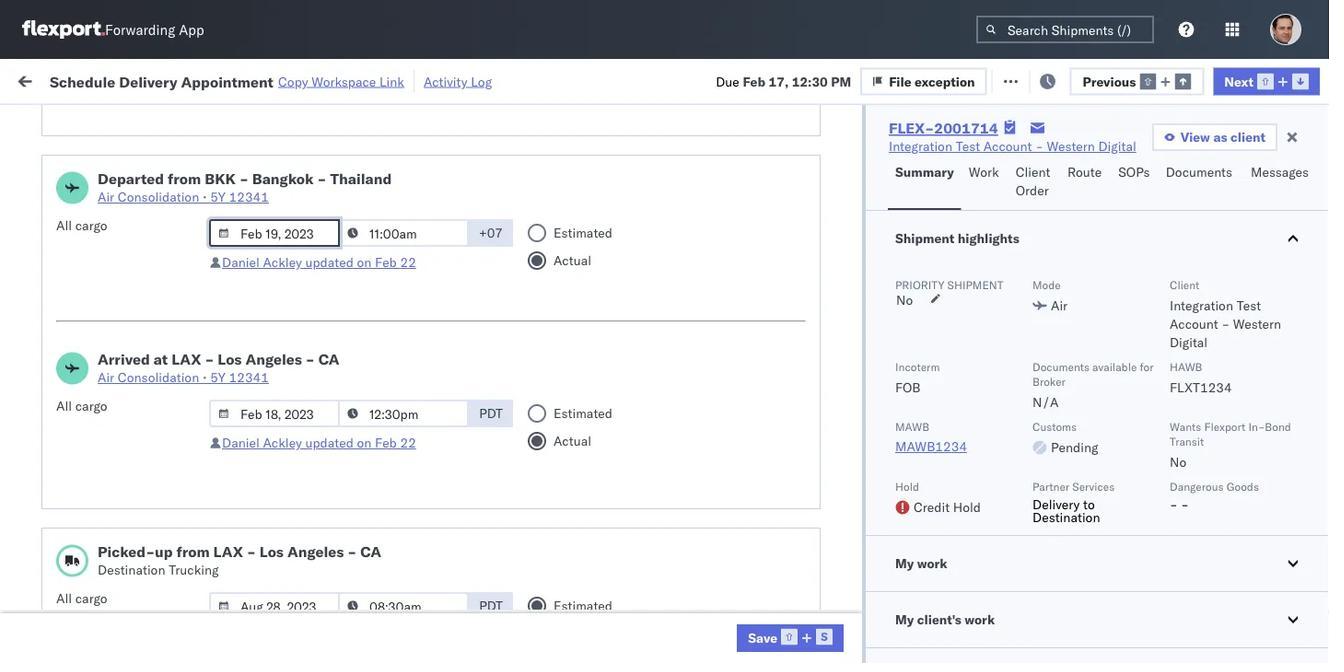 Task type: locate. For each thing, give the bounding box(es) containing it.
2 017482927423 from the top
[[1211, 466, 1307, 482]]

2 ocean from the top
[[564, 263, 602, 279]]

0 vertical spatial •
[[203, 189, 207, 205]]

flex-1911408 down n/a
[[973, 425, 1069, 441]]

0 vertical spatial 7:30 pm pst, feb 21, 2023
[[297, 223, 464, 239]]

upload inside "button"
[[42, 465, 84, 481]]

hold
[[896, 480, 920, 493], [953, 499, 981, 516]]

0 vertical spatial ocean fcl
[[564, 425, 628, 441]]

route button
[[1060, 156, 1111, 210]]

air down departed
[[98, 189, 114, 205]]

schedule pickup from los angeles, ca link for 3rd schedule pickup from los angeles, ca button from the bottom of the page
[[42, 293, 262, 329]]

0 horizontal spatial numbers
[[1091, 158, 1137, 172]]

resize handle column header
[[264, 143, 286, 663], [468, 143, 490, 663], [533, 143, 555, 663], [652, 143, 674, 663], [772, 143, 794, 663], [912, 143, 934, 663], [1060, 143, 1082, 663], [1179, 143, 1201, 663], [1296, 143, 1318, 663]]

schedule pickup from los angeles, ca
[[42, 212, 248, 247], [42, 293, 248, 328], [42, 496, 248, 531], [42, 537, 248, 571], [42, 577, 248, 612]]

1 confirm pickup from los angeles, ca link from the top
[[42, 333, 262, 370]]

from for schedule pickup from los angeles international airport 'button'
[[143, 131, 170, 147]]

0 vertical spatial lcl
[[605, 223, 628, 239]]

exception down "search shipments (/)" text field
[[1041, 71, 1102, 88]]

mmm d, yyyy text field down arrived at lax - los angeles - ca air consolidation • 5y 12341
[[209, 400, 340, 428]]

5 resize handle column header from the left
[[772, 143, 794, 663]]

1 vertical spatial at
[[154, 350, 168, 369]]

resize handle column header for deadline
[[468, 143, 490, 663]]

0 vertical spatial confirm
[[42, 334, 89, 350]]

pickup for first schedule pickup from los angeles, ca button from the bottom
[[100, 577, 140, 593]]

2 flex-1977428 from the top
[[973, 263, 1069, 279]]

los for 11:59 pm pst, feb 23, 2023's the confirm pickup from los angeles, ca button
[[166, 334, 187, 350]]

0 vertical spatial updated
[[305, 254, 354, 270]]

1 12:00 from the top
[[297, 182, 333, 198]]

1 updated from the top
[[305, 254, 354, 270]]

22 for departed from bkk - bangkok - thailand
[[400, 254, 416, 270]]

0 vertical spatial daniel
[[222, 254, 260, 270]]

0 vertical spatial my work
[[18, 67, 100, 92]]

0 vertical spatial 017482927423
[[1211, 182, 1307, 198]]

on right '205' at the top of page
[[450, 71, 465, 88]]

1 flex-1911408 from the top
[[973, 344, 1069, 360]]

at left risk
[[366, 71, 377, 88]]

1 vertical spatial western
[[1233, 316, 1282, 332]]

flex-2150210 down flex id button
[[973, 182, 1069, 198]]

numbers
[[1278, 151, 1323, 164], [1091, 158, 1137, 172]]

at for arrived
[[154, 350, 168, 369]]

ackley down 9:30
[[263, 435, 302, 451]]

ca for first schedule pickup from los angeles, ca button from the bottom
[[42, 596, 60, 612]]

1 vertical spatial angeles
[[246, 350, 302, 369]]

1 vertical spatial 017482927423
[[1211, 466, 1307, 482]]

2 flexport demo consignee from the top
[[684, 547, 835, 563]]

ackley for angeles
[[263, 435, 302, 451]]

1 vertical spatial documents
[[42, 190, 109, 206]]

confirm pickup from los angeles, ca link for 9:30
[[42, 374, 262, 410]]

7:30
[[297, 223, 325, 239], [297, 263, 325, 279]]

flex-1911466 up my client's work
[[973, 587, 1069, 604]]

6 resize handle column header from the left
[[912, 143, 934, 663]]

1 vertical spatial appointment
[[151, 262, 227, 278]]

0 vertical spatial cargo
[[75, 217, 107, 234]]

5y
[[210, 189, 226, 205], [210, 369, 226, 386]]

1 bicu1234565, from the top
[[1091, 587, 1181, 603]]

demu1232567
[[1091, 344, 1185, 360], [1091, 425, 1185, 441], [1185, 587, 1279, 603], [1185, 627, 1279, 644]]

schedule pickup from los angeles, ca link down of
[[42, 536, 262, 573]]

0 vertical spatial hold
[[896, 480, 920, 493]]

2 confirm pickup from los angeles, ca link from the top
[[42, 374, 262, 410]]

schedule pickup from los angeles, ca button down upload customs clearance documents button
[[42, 211, 262, 250]]

los inside schedule pickup from los angeles international airport
[[174, 131, 194, 147]]

on
[[450, 71, 465, 88], [357, 254, 372, 270], [357, 435, 372, 451]]

1 vertical spatial updated
[[305, 435, 354, 451]]

at for 760
[[366, 71, 377, 88]]

11:59 up 9:30
[[297, 344, 333, 360]]

schedule pickup from los angeles, ca link for first schedule pickup from los angeles, ca button from the bottom
[[42, 576, 262, 613]]

maeu1234567 down for
[[1091, 384, 1184, 400]]

0 horizontal spatial lax
[[171, 350, 201, 369]]

upload left proof
[[42, 465, 84, 481]]

confirm pickup from los angeles, ca for 11:59
[[42, 334, 241, 369]]

22 down the 12:00 pm pst, feb 20, 2023
[[400, 254, 416, 270]]

consolidation
[[118, 189, 199, 205], [118, 369, 199, 386]]

0 vertical spatial ocean lcl
[[564, 223, 628, 239]]

flex-2001714
[[889, 119, 998, 137], [973, 141, 1069, 158]]

copy workspace link button
[[278, 73, 404, 89]]

customs down airport
[[88, 172, 139, 188]]

0 horizontal spatial work
[[53, 67, 100, 92]]

numbers inside button
[[1278, 151, 1323, 164]]

017482927423 down messages
[[1211, 182, 1307, 198]]

1 ocean lcl from the top
[[564, 223, 628, 239]]

2001714
[[934, 119, 998, 137], [1013, 141, 1069, 158]]

file down "search shipments (/)" text field
[[1016, 71, 1038, 88]]

mmm d, yyyy text field for los
[[209, 400, 340, 428]]

mmm d, yyyy text field down departed from bkk - bangkok - thailand air consolidation • 5y 12341
[[209, 219, 340, 247]]

all cargo
[[56, 217, 107, 234], [56, 398, 107, 414], [56, 591, 107, 607]]

1 2150210 from the top
[[1013, 182, 1069, 198]]

2 vertical spatial angeles
[[287, 543, 344, 561]]

all cargo down the upload customs clearance documents
[[56, 217, 107, 234]]

1 5y from the top
[[210, 189, 226, 205]]

2 5y from the top
[[210, 369, 226, 386]]

1 confirm pickup from los angeles, ca button from the top
[[42, 333, 262, 372]]

exception
[[1041, 71, 1102, 88], [915, 73, 975, 89]]

- inside client integration test account - western digital incoterm fob
[[1222, 316, 1230, 332]]

0 vertical spatial 12:00
[[297, 182, 333, 198]]

2 -- : -- -- text field from the top
[[338, 592, 469, 620]]

0 vertical spatial confirm pickup from los angeles, ca link
[[42, 333, 262, 370]]

2 -- from the top
[[1211, 628, 1227, 644]]

0 vertical spatial estimated
[[554, 225, 613, 241]]

flxt00001977428a up bond
[[1211, 385, 1330, 401]]

4 flexport demo consignee from the top
[[684, 628, 835, 644]]

next button
[[1214, 67, 1320, 95]]

12:00 down 9:30
[[297, 425, 333, 441]]

updated for -
[[305, 435, 354, 451]]

schedule pickup from los angeles, ca down up
[[42, 577, 248, 612]]

11:59 up mmm d, yyyy text box
[[297, 547, 333, 563]]

2 air consolidation • 5y 12341 link from the top
[[98, 369, 340, 387]]

1 vertical spatial daniel ackley updated on feb 22
[[222, 435, 416, 451]]

my down "credit"
[[896, 556, 914, 572]]

pickup inside schedule pickup from los angeles international airport
[[100, 131, 140, 147]]

file exception down "search shipments (/)" text field
[[1016, 71, 1102, 88]]

honeywell - test account
[[684, 223, 836, 239], [803, 223, 955, 239], [684, 263, 836, 279], [803, 263, 955, 279], [684, 385, 836, 401], [803, 385, 955, 401]]

clearance
[[143, 172, 202, 188]]

schedule pickup from los angeles, ca link down schedule delivery appointment button
[[42, 293, 262, 329]]

cargo for picked-
[[75, 591, 107, 607]]

numbers for mbl/mawb numbers
[[1278, 151, 1323, 164]]

documents down international
[[42, 190, 109, 206]]

previous button
[[1070, 67, 1205, 95]]

2 vertical spatial ocean fcl
[[564, 587, 628, 604]]

1 mar from the top
[[391, 547, 415, 563]]

2 horizontal spatial work
[[965, 612, 995, 628]]

maeu1234567
[[1091, 263, 1184, 279], [1091, 384, 1184, 400]]

1 vertical spatial hold
[[953, 499, 981, 516]]

integration inside client integration test account - western digital incoterm fob
[[1170, 298, 1234, 314]]

0 horizontal spatial my work
[[18, 67, 100, 92]]

flex-1911466 button
[[943, 583, 1072, 609], [943, 583, 1072, 609], [943, 623, 1072, 649], [943, 623, 1072, 649]]

all cargo down picked-
[[56, 591, 107, 607]]

updated
[[305, 254, 354, 270], [305, 435, 354, 451]]

flex-1911466
[[973, 587, 1069, 604], [973, 628, 1069, 644]]

11:59 pm pst, feb 27, 2023
[[297, 506, 472, 522]]

flex id button
[[934, 146, 1063, 165]]

sops button
[[1111, 156, 1159, 210]]

flxt00001977428a down messages button on the right top of the page
[[1211, 223, 1330, 239]]

5 schedule pickup from los angeles, ca from the top
[[42, 577, 248, 612]]

2 confirm pickup from los angeles, ca from the top
[[42, 375, 241, 409]]

12:00 for 12:00 am pst, feb 25, 2023
[[297, 425, 333, 441]]

consignee
[[803, 151, 856, 164], [769, 304, 831, 320], [888, 304, 950, 320], [769, 344, 831, 360], [888, 344, 950, 360], [769, 425, 831, 441], [888, 425, 950, 441], [773, 506, 835, 522], [888, 506, 950, 522], [773, 547, 835, 563], [888, 547, 950, 563], [773, 587, 835, 604], [888, 587, 950, 604], [773, 628, 835, 644], [888, 628, 950, 644]]

3 all cargo from the top
[[56, 591, 107, 607]]

confirm pickup from los angeles, ca button down schedule delivery appointment button
[[42, 333, 262, 372]]

shipment highlights button
[[866, 211, 1330, 266]]

confirm up proof
[[42, 424, 89, 440]]

2 pdt from the top
[[479, 598, 503, 614]]

7:30 pm pst, feb 21, 2023 down the 12:00 pm pst, feb 20, 2023
[[297, 223, 464, 239]]

action
[[1266, 71, 1307, 88]]

confirm pickup from los angeles, ca button for 9:30 am pst, feb 24, 2023
[[42, 374, 262, 412]]

1 mmm d, yyyy text field from the top
[[209, 219, 340, 247]]

ocean for schedule delivery appointment
[[564, 263, 602, 279]]

am right 9:30
[[328, 385, 349, 401]]

numbers for container numbers
[[1091, 158, 1137, 172]]

2 12341 from the top
[[229, 369, 269, 386]]

0 vertical spatial at
[[366, 71, 377, 88]]

•
[[203, 189, 207, 205], [203, 369, 207, 386]]

3 confirm from the top
[[42, 424, 89, 440]]

angeles
[[198, 131, 244, 147], [246, 350, 302, 369], [287, 543, 344, 561]]

angeles inside picked-up from lax - los angeles - ca destination trucking
[[287, 543, 344, 561]]

no down priority in the top of the page
[[897, 292, 913, 308]]

documents inside the upload customs clearance documents
[[42, 190, 109, 206]]

1911466 down my work button
[[1013, 628, 1069, 644]]

cargo down the upload customs clearance documents
[[75, 217, 107, 234]]

cargo down picked-
[[75, 591, 107, 607]]

consolidation inside arrived at lax - los angeles - ca air consolidation • 5y 12341
[[118, 369, 199, 386]]

my work up the filtered by:
[[18, 67, 100, 92]]

1977428
[[1013, 223, 1069, 239], [1013, 263, 1069, 279], [1013, 385, 1069, 401]]

pst, for confirm delivery button
[[360, 425, 388, 441]]

1 pdt from the top
[[479, 405, 503, 422]]

1 horizontal spatial numbers
[[1278, 151, 1323, 164]]

flex-1977428
[[973, 223, 1069, 239], [973, 263, 1069, 279], [973, 385, 1069, 401]]

schedule pickup from los angeles, ca link for 1st schedule pickup from los angeles, ca button from the top
[[42, 211, 262, 248]]

0 vertical spatial flex-1977428
[[973, 223, 1069, 239]]

schedule pickup from los angeles, ca link for third schedule pickup from los angeles, ca button from the top of the page
[[42, 536, 262, 573]]

confirm
[[42, 334, 89, 350], [42, 375, 89, 391], [42, 424, 89, 440]]

priority shipment
[[896, 278, 1004, 292]]

all cargo for departed from bkk - bangkok - thailand
[[56, 217, 107, 234]]

ocean for confirm delivery
[[564, 425, 602, 441]]

schedule delivery appointment button
[[42, 261, 227, 281]]

1 confirm from the top
[[42, 334, 89, 350]]

angeles, for 9:30 am pst, feb 24, 2023 the confirm pickup from los angeles, ca button
[[190, 375, 241, 391]]

pickup for 9:30 am pst, feb 24, 2023 the confirm pickup from los angeles, ca button
[[93, 375, 133, 391]]

2 updated from the top
[[305, 435, 354, 451]]

ocean
[[564, 223, 602, 239], [564, 263, 602, 279], [564, 425, 602, 441], [564, 506, 602, 522], [564, 587, 602, 604]]

upload proof of delivery button
[[42, 464, 185, 484]]

my
[[18, 67, 48, 92], [896, 556, 914, 572], [896, 612, 914, 628]]

3 fcl from the top
[[605, 587, 628, 604]]

1 vertical spatial 21,
[[408, 263, 428, 279]]

2 vertical spatial confirm
[[42, 424, 89, 440]]

angeles, for 11:59 pm pst, feb 23, 2023's the confirm pickup from los angeles, ca button
[[190, 334, 241, 350]]

ackley for -
[[263, 254, 302, 270]]

fcl for 11:59 pm pst, feb 27, 2023
[[605, 506, 628, 522]]

angeles, for third schedule pickup from los angeles, ca button from the top of the page
[[198, 537, 248, 553]]

12341 left 9:30
[[229, 369, 269, 386]]

view as client button
[[1152, 123, 1278, 151]]

pm
[[831, 73, 851, 89], [336, 141, 356, 158], [336, 182, 356, 198], [328, 223, 348, 239], [328, 263, 348, 279], [336, 344, 356, 360], [336, 506, 356, 522], [336, 547, 356, 563], [336, 587, 356, 604]]

activity log button
[[424, 70, 492, 93]]

departed from bkk - bangkok - thailand air consolidation • 5y 12341
[[98, 170, 392, 205]]

schedule inside schedule pickup from los angeles international airport
[[42, 131, 97, 147]]

client left name
[[684, 151, 713, 164]]

2 2, from the top
[[418, 587, 430, 604]]

resize handle column header for flex id
[[1060, 143, 1082, 663]]

1 all cargo from the top
[[56, 217, 107, 234]]

los for third schedule pickup from los angeles, ca button from the top of the page
[[174, 537, 194, 553]]

1 maeu1234567 from the top
[[1091, 263, 1184, 279]]

0 vertical spatial 17,
[[769, 73, 789, 89]]

confirm pickup from los angeles, ca link down arrived
[[42, 374, 262, 410]]

1 vertical spatial 5y
[[210, 369, 226, 386]]

11:59 pm pst, mar 2, 2023
[[297, 547, 465, 563], [297, 587, 465, 604]]

maeu1234567 for 7:30 pm pst, feb 21, 2023
[[1091, 263, 1184, 279]]

delivery up upload proof of delivery
[[93, 424, 140, 440]]

ackley down the bangkok
[[263, 254, 302, 270]]

daniel ackley updated on feb 22 down 9:30
[[222, 435, 416, 451]]

2 22 from the top
[[400, 435, 416, 451]]

1 ocean fcl from the top
[[564, 425, 628, 441]]

0 vertical spatial mawb1234
[[1211, 141, 1283, 158]]

1 horizontal spatial file
[[1016, 71, 1038, 88]]

customs down n/a
[[1033, 420, 1077, 434]]

client inside client order button
[[1016, 164, 1051, 180]]

2 7:30 from the top
[[297, 263, 325, 279]]

delivery down the upload customs clearance documents
[[100, 262, 148, 278]]

cargo for departed
[[75, 217, 107, 234]]

ca for 9:30 am pst, feb 24, 2023 the confirm pickup from los angeles, ca button
[[42, 393, 60, 409]]

1 7:30 from the top
[[297, 223, 325, 239]]

3 flex-1977428 from the top
[[973, 385, 1069, 401]]

1 horizontal spatial digital
[[1170, 334, 1208, 351]]

at inside arrived at lax - los angeles - ca air consolidation • 5y 12341
[[154, 350, 168, 369]]

daniel ackley updated on feb 22 button down the bangkok
[[222, 254, 416, 270]]

MMM D, YYYY text field
[[209, 592, 340, 620]]

flex-1977428 up flex-1891264
[[973, 263, 1069, 279]]

on for arrived at lax - los angeles - ca
[[357, 435, 372, 451]]

3 resize handle column header from the left
[[533, 143, 555, 663]]

flex-1977428 up pending
[[973, 385, 1069, 401]]

confirm pickup from los angeles, ca button down arrived
[[42, 374, 262, 412]]

all for picked-
[[56, 591, 72, 607]]

lcl
[[605, 223, 628, 239], [605, 263, 628, 279]]

flexport demo consignee
[[684, 506, 835, 522], [684, 547, 835, 563], [684, 587, 835, 604], [684, 628, 835, 644]]

5y inside departed from bkk - bangkok - thailand air consolidation • 5y 12341
[[210, 189, 226, 205]]

2001714 up client order in the right of the page
[[1013, 141, 1069, 158]]

1 vertical spatial ocean fcl
[[564, 506, 628, 522]]

incoterm
[[896, 360, 940, 374]]

client up hawb
[[1170, 278, 1200, 292]]

1 11:59 pm pst, mar 2, 2023 from the top
[[297, 547, 465, 563]]

my left client's
[[896, 612, 914, 628]]

dangerous goods - -
[[1170, 480, 1259, 513]]

consolidation down clearance
[[118, 189, 199, 205]]

on down -- : -- -- text field
[[357, 435, 372, 451]]

1911408 up broker
[[1013, 344, 1069, 360]]

pm for schedule pickup from los angeles international airport 'button'
[[336, 141, 356, 158]]

1 horizontal spatial 2001714
[[1013, 141, 1069, 158]]

2 1977428 from the top
[[1013, 263, 1069, 279]]

am for 12:00
[[336, 425, 357, 441]]

mode inside button
[[564, 151, 592, 164]]

2 vertical spatial work
[[965, 612, 995, 628]]

1977428 up pending
[[1013, 385, 1069, 401]]

1 horizontal spatial at
[[366, 71, 377, 88]]

Search Shipments (/) text field
[[977, 16, 1154, 43]]

client
[[1231, 129, 1266, 145]]

consolidation inside departed from bkk - bangkok - thailand air consolidation • 5y 12341
[[118, 189, 199, 205]]

pst, for upload customs clearance documents button
[[359, 182, 387, 198]]

0 vertical spatial --
[[1211, 587, 1227, 604]]

1 daniel from the top
[[222, 254, 260, 270]]

all cargo for picked-up from lax - los angeles - ca
[[56, 591, 107, 607]]

2 schedule pickup from los angeles, ca link from the top
[[42, 293, 262, 329]]

1 vertical spatial 2001714
[[1013, 141, 1069, 158]]

ocean fcl for 12:00 am pst, feb 25, 2023
[[564, 425, 628, 441]]

los inside picked-up from lax - los angeles - ca destination trucking
[[260, 543, 284, 561]]

flex-1911466 right client's
[[973, 628, 1069, 644]]

am down 9:30 am pst, feb 24, 2023
[[336, 425, 357, 441]]

1 daniel ackley updated on feb 22 button from the top
[[222, 254, 416, 270]]

confirm up confirm delivery
[[42, 375, 89, 391]]

0 horizontal spatial file exception
[[889, 73, 975, 89]]

pdt for pdt -- : -- -- text box
[[479, 598, 503, 614]]

mode up 1891264
[[1033, 278, 1061, 292]]

mawb
[[896, 420, 930, 434]]

schedule pickup from los angeles, ca down of
[[42, 537, 248, 571]]

1 vertical spatial confirm pickup from los angeles, ca button
[[42, 374, 262, 412]]

thailand
[[330, 170, 392, 188]]

flxt00001977428a up test123
[[1211, 263, 1330, 279]]

2 ocean lcl from the top
[[564, 263, 628, 279]]

1 vertical spatial destination
[[98, 562, 165, 578]]

daniel down departed from bkk - bangkok - thailand air consolidation • 5y 12341
[[222, 254, 260, 270]]

2 mar from the top
[[391, 587, 415, 604]]

updated down 9:30
[[305, 435, 354, 451]]

17, up 20,
[[416, 141, 436, 158]]

mar
[[391, 547, 415, 563], [391, 587, 415, 604]]

pickup for schedule pickup from los angeles international airport 'button'
[[100, 131, 140, 147]]

0 horizontal spatial customs
[[88, 172, 139, 188]]

air consolidation • 5y 12341 link
[[98, 188, 392, 206], [98, 369, 340, 387]]

1 vertical spatial on
[[357, 254, 372, 270]]

bicu1234565,
[[1091, 587, 1181, 603], [1091, 627, 1181, 644]]

delivery inside "button"
[[137, 465, 185, 481]]

7:30 for schedule pickup from los angeles, ca
[[297, 223, 325, 239]]

flxt00001977428a for schedule delivery appointment
[[1211, 263, 1330, 279]]

1 vertical spatial consolidation
[[118, 369, 199, 386]]

updated for thailand
[[305, 254, 354, 270]]

bookings
[[684, 304, 738, 320], [803, 304, 857, 320], [684, 344, 738, 360], [803, 344, 857, 360], [684, 425, 738, 441], [803, 425, 857, 441], [803, 506, 857, 522], [803, 547, 857, 563], [803, 587, 857, 604], [803, 628, 857, 644]]

pst, for schedule delivery appointment button
[[351, 263, 379, 279]]

1 vertical spatial confirm pickup from los angeles, ca
[[42, 375, 241, 409]]

work right the flex
[[969, 164, 999, 180]]

1 resize handle column header from the left
[[264, 143, 286, 663]]

1 vertical spatial 2,
[[418, 587, 430, 604]]

1 -- : -- -- text field from the top
[[338, 219, 469, 247]]

1 flex-1977428 from the top
[[973, 223, 1069, 239]]

angeles up bkk
[[198, 131, 244, 147]]

pdt
[[479, 405, 503, 422], [479, 598, 503, 614]]

0 vertical spatial 22
[[400, 254, 416, 270]]

2 vertical spatial all
[[56, 591, 72, 607]]

numbers inside "container numbers"
[[1091, 158, 1137, 172]]

credit
[[914, 499, 950, 516]]

2150210 down route
[[1013, 182, 1069, 198]]

demo
[[735, 506, 769, 522], [735, 547, 769, 563], [735, 587, 769, 604], [735, 628, 769, 644]]

2 all from the top
[[56, 398, 72, 414]]

on down the 12:00 pm pst, feb 20, 2023
[[357, 254, 372, 270]]

1 horizontal spatial 12:30
[[792, 73, 828, 89]]

0 vertical spatial ackley
[[263, 254, 302, 270]]

0 vertical spatial work
[[53, 67, 100, 92]]

2 ocean fcl from the top
[[564, 506, 628, 522]]

upload inside the upload customs clearance documents
[[42, 172, 84, 188]]

daniel ackley updated on feb 22 button down 9:30
[[222, 435, 416, 451]]

daniel ackley updated on feb 22 for -
[[222, 435, 416, 451]]

documents button
[[1159, 156, 1244, 210]]

pst, for third schedule pickup from los angeles, ca button from the top of the page
[[359, 547, 387, 563]]

flex-1977428 down order
[[973, 223, 1069, 239]]

1 vertical spatial 12:00
[[297, 425, 333, 441]]

ocean for schedule pickup from los angeles, ca
[[564, 223, 602, 239]]

017482927423 down demo123
[[1211, 466, 1307, 482]]

1 vertical spatial no
[[1170, 454, 1187, 470]]

1 schedule pickup from los angeles, ca link from the top
[[42, 211, 262, 248]]

-- : -- -- text field
[[338, 219, 469, 247], [338, 592, 469, 620]]

from inside departed from bkk - bangkok - thailand air consolidation • 5y 12341
[[168, 170, 201, 188]]

delivery inside 'partner services delivery to destination'
[[1033, 497, 1080, 513]]

12341 inside arrived at lax - los angeles - ca air consolidation • 5y 12341
[[229, 369, 269, 386]]

2 vertical spatial estimated
[[554, 598, 613, 614]]

1 cargo from the top
[[75, 217, 107, 234]]

confirm pickup from los angeles, ca down arrived
[[42, 375, 241, 409]]

2 12:00 from the top
[[297, 425, 333, 441]]

2 daniel from the top
[[222, 435, 260, 451]]

2 daniel ackley updated on feb 22 button from the top
[[222, 435, 416, 451]]

activity log
[[424, 73, 492, 89]]

1 upload from the top
[[42, 172, 84, 188]]

0 horizontal spatial documents
[[42, 190, 109, 206]]

1 flex-1911466 from the top
[[973, 587, 1069, 604]]

0 vertical spatial 2001714
[[934, 119, 998, 137]]

save button
[[737, 625, 844, 652]]

1 horizontal spatial work
[[917, 556, 948, 572]]

2150210 up 1919147
[[1013, 466, 1069, 482]]

client
[[684, 151, 713, 164], [1016, 164, 1051, 180], [1170, 278, 1200, 292]]

24,
[[409, 385, 429, 401]]

2 mmm d, yyyy text field from the top
[[209, 400, 340, 428]]

pst, for 1st schedule pickup from los angeles, ca button from the top
[[351, 223, 379, 239]]

pm for upload customs clearance documents button
[[336, 182, 356, 198]]

confirm for 9:30 am pst, feb 24, 2023
[[42, 375, 89, 391]]

1 vertical spatial bicu1234565,
[[1091, 627, 1181, 644]]

work right import
[[200, 71, 232, 88]]

7 resize handle column header from the left
[[1060, 143, 1082, 663]]

ocean fcl
[[564, 425, 628, 441], [564, 506, 628, 522], [564, 587, 628, 604]]

0 vertical spatial flex-1911466
[[973, 587, 1069, 604]]

mawb1234
[[1211, 141, 1283, 158], [896, 439, 968, 455]]

1 schedule pickup from los angeles, ca button from the top
[[42, 211, 262, 250]]

1 vertical spatial my work
[[896, 556, 948, 572]]

my up filtered
[[18, 67, 48, 92]]

cargo for arrived
[[75, 398, 107, 414]]

documents up broker
[[1033, 360, 1090, 374]]

my client's work button
[[866, 592, 1330, 648]]

from for first schedule pickup from los angeles, ca button from the bottom
[[143, 577, 170, 593]]

file up flex-2001714 link
[[889, 73, 912, 89]]

2001714 up 'flex id'
[[934, 119, 998, 137]]

ocean lcl
[[564, 223, 628, 239], [564, 263, 628, 279]]

0 vertical spatial 2150210
[[1013, 182, 1069, 198]]

11:59 down picked-up from lax - los angeles - ca destination trucking
[[297, 587, 333, 604]]

from inside schedule pickup from los angeles international airport
[[143, 131, 170, 147]]

0 horizontal spatial hold
[[896, 480, 920, 493]]

2 1911466 from the top
[[1013, 628, 1069, 644]]

angeles up 9:30
[[246, 350, 302, 369]]

0 vertical spatial work
[[200, 71, 232, 88]]

mode right snooze
[[564, 151, 592, 164]]

1 7:30 pm pst, feb 21, 2023 from the top
[[297, 223, 464, 239]]

0 vertical spatial western
[[1047, 138, 1095, 154]]

client inside client integration test account - western digital incoterm fob
[[1170, 278, 1200, 292]]

angeles up mmm d, yyyy text box
[[287, 543, 344, 561]]

1 vertical spatial am
[[336, 425, 357, 441]]

pm for schedule delivery appointment button
[[328, 263, 348, 279]]

2 all cargo from the top
[[56, 398, 107, 414]]

schedule pickup from los angeles international airport button
[[42, 130, 262, 169]]

resize handle column header for workitem
[[264, 143, 286, 663]]

test inside client integration test account - western digital incoterm fob
[[1237, 298, 1261, 314]]

1 air consolidation • 5y 12341 link from the top
[[98, 188, 392, 206]]

0 vertical spatial all cargo
[[56, 217, 107, 234]]

delivery for confirm delivery
[[93, 424, 140, 440]]

5 ocean from the top
[[564, 587, 602, 604]]

9 resize handle column header from the left
[[1296, 143, 1318, 663]]

bicu1234565, demu1232567
[[1091, 587, 1279, 603], [1091, 627, 1279, 644]]

updated down thailand on the top left
[[305, 254, 354, 270]]

schedule pickup from los angeles, ca link down upload customs clearance documents button
[[42, 211, 262, 248]]

pickup for 3rd schedule pickup from los angeles, ca button from the bottom of the page
[[100, 293, 140, 310]]

digital up sops
[[1099, 138, 1137, 154]]

1 vertical spatial -- : -- -- text field
[[338, 592, 469, 620]]

flex id
[[943, 151, 978, 164]]

work button
[[962, 156, 1009, 210]]

11:59 up picked-up from lax - los angeles - ca destination trucking
[[297, 506, 333, 522]]

1 vertical spatial 1977428
[[1013, 263, 1069, 279]]

1 vertical spatial digital
[[1170, 334, 1208, 351]]

0 vertical spatial flex-1911408
[[973, 344, 1069, 360]]

los
[[174, 131, 194, 147], [174, 212, 194, 229], [174, 293, 194, 310], [166, 334, 187, 350], [218, 350, 242, 369], [166, 375, 187, 391], [174, 496, 194, 512], [174, 537, 194, 553], [260, 543, 284, 561], [174, 577, 194, 593]]

0 vertical spatial lax
[[171, 350, 201, 369]]

ocean lcl for schedule pickup from los angeles, ca
[[564, 223, 628, 239]]

maeu1234567 down 'sops' button
[[1091, 263, 1184, 279]]

no
[[897, 292, 913, 308], [1170, 454, 1187, 470]]

7:30 pm pst, feb 21, 2023
[[297, 223, 464, 239], [297, 263, 464, 279]]

1 vertical spatial 7:30 pm pst, feb 21, 2023
[[297, 263, 464, 279]]

confirm for 12:00 am pst, feb 25, 2023
[[42, 424, 89, 440]]

work up by:
[[53, 67, 100, 92]]

ca inside picked-up from lax - los angeles - ca destination trucking
[[360, 543, 382, 561]]

3 cargo from the top
[[75, 591, 107, 607]]

appointment inside button
[[151, 262, 227, 278]]

confirm pickup from los angeles, ca link down schedule delivery appointment button
[[42, 333, 262, 370]]

3 all from the top
[[56, 591, 72, 607]]

7:30 for schedule delivery appointment
[[297, 263, 325, 279]]

MMM D, YYYY text field
[[209, 219, 340, 247], [209, 400, 340, 428]]

work right client's
[[965, 612, 995, 628]]

0 vertical spatial pdt
[[479, 405, 503, 422]]

1 lcl from the top
[[605, 223, 628, 239]]

0 vertical spatial 11:59 pm pst, mar 2, 2023
[[297, 547, 465, 563]]

1 ackley from the top
[[263, 254, 302, 270]]

1 vertical spatial 11:59 pm pst, mar 2, 2023
[[297, 587, 465, 604]]

1 11:59 from the top
[[297, 344, 333, 360]]

due feb 17, 12:30 pm
[[716, 73, 851, 89]]

1 consolidation from the top
[[118, 189, 199, 205]]

21,
[[408, 223, 428, 239], [408, 263, 428, 279]]

daniel
[[222, 254, 260, 270], [222, 435, 260, 451]]

0 vertical spatial fcl
[[605, 425, 628, 441]]

documents inside "documents available for broker n/a"
[[1033, 360, 1090, 374]]

documents down view
[[1166, 164, 1233, 180]]

0 vertical spatial confirm pickup from los angeles, ca
[[42, 334, 241, 369]]

2 flxt00001977428a from the top
[[1211, 263, 1330, 279]]

3 1977428 from the top
[[1013, 385, 1069, 401]]

workspace
[[312, 73, 376, 89]]

1 vertical spatial ocean lcl
[[564, 263, 628, 279]]

2 11:59 pm pst, mar 2, 2023 from the top
[[297, 587, 465, 604]]

0 vertical spatial consolidation
[[118, 189, 199, 205]]

0 vertical spatial actual
[[554, 252, 592, 269]]

4 schedule pickup from los angeles, ca from the top
[[42, 537, 248, 571]]

7:30 pm pst, feb 21, 2023 up 11:59 pm pst, feb 23, 2023
[[297, 263, 464, 279]]

flex-1977428 for schedule delivery appointment
[[973, 263, 1069, 279]]

client inside 'client name' button
[[684, 151, 713, 164]]

actual
[[554, 252, 592, 269], [554, 433, 592, 449]]

1 daniel ackley updated on feb 22 from the top
[[222, 254, 416, 270]]

work inside button
[[969, 164, 999, 180]]

no down transit
[[1170, 454, 1187, 470]]

los for 1st schedule pickup from los angeles, ca button from the top
[[174, 212, 194, 229]]

upload down international
[[42, 172, 84, 188]]

all cargo up confirm delivery
[[56, 398, 107, 414]]

file exception up flex-2001714 link
[[889, 73, 975, 89]]

2,
[[418, 547, 430, 563], [418, 587, 430, 604]]

1 vertical spatial my
[[896, 556, 914, 572]]

upload for upload proof of delivery
[[42, 465, 84, 481]]

air consolidation • 5y 12341 link for los
[[98, 369, 340, 387]]

1 vertical spatial --
[[1211, 628, 1227, 644]]

2 vertical spatial flxt00001977428a
[[1211, 385, 1330, 401]]

1977428 down order
[[1013, 223, 1069, 239]]

1 vertical spatial 12341
[[229, 369, 269, 386]]

2 cargo from the top
[[75, 398, 107, 414]]

4 resize handle column header from the left
[[652, 143, 674, 663]]

2 resize handle column header from the left
[[468, 143, 490, 663]]



Task type: describe. For each thing, give the bounding box(es) containing it.
1 1911466 from the top
[[1013, 587, 1069, 604]]

dangerous
[[1170, 480, 1224, 493]]

los for 9:30 am pst, feb 24, 2023 the confirm pickup from los angeles, ca button
[[166, 375, 187, 391]]

0 vertical spatial flex-2001714
[[889, 119, 998, 137]]

4 demo from the top
[[735, 628, 769, 644]]

schedule for 1st schedule pickup from los angeles, ca button from the top
[[42, 212, 97, 229]]

test123
[[1211, 304, 1264, 320]]

messages
[[1251, 164, 1309, 180]]

forwarding app link
[[22, 20, 204, 39]]

flxt00001977428a for confirm pickup from los angeles, ca
[[1211, 385, 1330, 401]]

pm for 11:59 pm pst, feb 23, 2023's the confirm pickup from los angeles, ca button
[[336, 344, 356, 360]]

(0)
[[299, 71, 323, 88]]

2 flex-1911408 from the top
[[973, 425, 1069, 441]]

schedule pickup from los angeles, ca for first schedule pickup from los angeles, ca button from the bottom
[[42, 577, 248, 612]]

1 horizontal spatial exception
[[1041, 71, 1102, 88]]

confirm delivery button
[[42, 423, 140, 444]]

no inside wants flexport in-bond transit no
[[1170, 454, 1187, 470]]

4 schedule pickup from los angeles, ca button from the top
[[42, 576, 262, 615]]

my client's work
[[896, 612, 995, 628]]

air up broker
[[1051, 298, 1068, 314]]

destination inside 'partner services delivery to destination'
[[1033, 510, 1101, 526]]

2 11:59 from the top
[[297, 506, 333, 522]]

air right snooze
[[564, 141, 581, 158]]

due
[[716, 73, 740, 89]]

broker
[[1033, 375, 1066, 388]]

documents available for broker n/a
[[1033, 360, 1154, 410]]

2 flex-2150210 from the top
[[973, 466, 1069, 482]]

activity
[[424, 73, 468, 89]]

2 1911408 from the top
[[1013, 425, 1069, 441]]

by:
[[67, 113, 84, 129]]

23,
[[416, 344, 436, 360]]

0 horizontal spatial no
[[897, 292, 913, 308]]

my for the my client's work button
[[896, 612, 914, 628]]

22 for arrived at lax - los angeles - ca
[[400, 435, 416, 451]]

actions
[[1274, 151, 1312, 164]]

12341 inside departed from bkk - bangkok - thailand air consolidation • 5y 12341
[[229, 189, 269, 205]]

pending
[[1051, 439, 1099, 456]]

lax inside arrived at lax - los angeles - ca air consolidation • 5y 12341
[[171, 350, 201, 369]]

previous
[[1083, 73, 1136, 89]]

ocean fcl for 11:59 pm pst, mar 2, 2023
[[564, 587, 628, 604]]

daniel ackley updated on feb 22 for thailand
[[222, 254, 416, 270]]

mmm d, yyyy text field for bangkok
[[209, 219, 340, 247]]

0 horizontal spatial exception
[[915, 73, 975, 89]]

schedule for third schedule pickup from los angeles, ca button from the top of the page
[[42, 537, 97, 553]]

angeles inside schedule pickup from los angeles international airport
[[198, 131, 244, 147]]

filtered
[[18, 113, 63, 129]]

account inside client integration test account - western digital incoterm fob
[[1170, 316, 1219, 332]]

1 horizontal spatial mawb1234
[[1211, 141, 1283, 158]]

5y inside arrived at lax - los angeles - ca air consolidation • 5y 12341
[[210, 369, 226, 386]]

schedule pickup from los angeles, ca for third schedule pickup from los angeles, ca button from the top of the page
[[42, 537, 248, 571]]

maeu1234567 for 9:30 am pst, feb 24, 2023
[[1091, 384, 1184, 400]]

import
[[155, 71, 197, 88]]

ca inside arrived at lax - los angeles - ca air consolidation • 5y 12341
[[319, 350, 340, 369]]

sops
[[1119, 164, 1150, 180]]

1 horizontal spatial mode
[[1033, 278, 1061, 292]]

customs inside the upload customs clearance documents
[[88, 172, 139, 188]]

resize handle column header for client name
[[772, 143, 794, 663]]

3 11:59 from the top
[[297, 547, 333, 563]]

1977428 for schedule delivery appointment
[[1013, 263, 1069, 279]]

los for 3rd schedule pickup from los angeles, ca button from the bottom of the page
[[174, 293, 194, 310]]

services
[[1073, 480, 1115, 493]]

picked-
[[98, 543, 155, 561]]

12:00 for 12:00 pm pst, feb 20, 2023
[[297, 182, 333, 198]]

0 vertical spatial 12:30
[[792, 73, 828, 89]]

1 actual from the top
[[554, 252, 592, 269]]

1 1911408 from the top
[[1013, 344, 1069, 360]]

consignee inside 'button'
[[803, 151, 856, 164]]

2 bicu1234565, from the top
[[1091, 627, 1181, 644]]

to
[[1084, 497, 1095, 513]]

integration test account - western digital link
[[889, 137, 1137, 156]]

import work button
[[148, 59, 240, 100]]

daniel ackley updated on feb 22 button for thailand
[[222, 254, 416, 270]]

2 demo from the top
[[735, 547, 769, 563]]

forwarding
[[105, 21, 175, 38]]

1891264
[[1013, 304, 1069, 320]]

27,
[[416, 506, 436, 522]]

flex
[[943, 151, 964, 164]]

my work inside button
[[896, 556, 948, 572]]

pst, for 11:59 pm pst, feb 23, 2023's the confirm pickup from los angeles, ca button
[[359, 344, 387, 360]]

confirm pickup from los angeles, ca button for 11:59 pm pst, feb 23, 2023
[[42, 333, 262, 372]]

205
[[423, 71, 447, 88]]

demo123
[[1211, 425, 1273, 441]]

summary
[[896, 164, 954, 180]]

confirm delivery
[[42, 424, 140, 440]]

+07
[[479, 225, 503, 241]]

daniel for bangkok
[[222, 254, 260, 270]]

upload customs clearance documents button
[[42, 171, 262, 210]]

documents for documents
[[1166, 164, 1233, 180]]

on for departed from bkk - bangkok - thailand
[[357, 254, 372, 270]]

ocean fcl for 11:59 pm pst, feb 27, 2023
[[564, 506, 628, 522]]

-- : -- -- text field for pdt
[[338, 592, 469, 620]]

• inside arrived at lax - los angeles - ca air consolidation • 5y 12341
[[203, 369, 207, 386]]

1919147
[[1013, 506, 1069, 522]]

7:30 pm pst, feb 21, 2023 for schedule delivery appointment
[[297, 263, 464, 279]]

work inside 'button'
[[200, 71, 232, 88]]

12:00 pm pst, feb 20, 2023
[[297, 182, 472, 198]]

1 horizontal spatial file exception
[[1016, 71, 1102, 88]]

schedule for schedule delivery appointment button
[[42, 262, 97, 278]]

available
[[1093, 360, 1137, 374]]

in-
[[1249, 420, 1265, 434]]

2 bicu1234565, demu1232567 from the top
[[1091, 627, 1279, 644]]

3 estimated from the top
[[554, 598, 613, 614]]

1 bicu1234565, demu1232567 from the top
[[1091, 587, 1279, 603]]

digital inside client integration test account - western digital incoterm fob
[[1170, 334, 1208, 351]]

los inside arrived at lax - los angeles - ca air consolidation • 5y 12341
[[218, 350, 242, 369]]

3 schedule pickup from los angeles, ca from the top
[[42, 496, 248, 531]]

schedule delivery appointment link
[[42, 261, 227, 280]]

workitem
[[20, 151, 68, 164]]

11:59 pm pst, feb 23, 2023
[[297, 344, 472, 360]]

destination inside picked-up from lax - los angeles - ca destination trucking
[[98, 562, 165, 578]]

pdt for -- : -- -- text field
[[479, 405, 503, 422]]

0 horizontal spatial western
[[1047, 138, 1095, 154]]

message
[[247, 71, 299, 88]]

2 estimated from the top
[[554, 405, 613, 422]]

4 11:59 from the top
[[297, 587, 333, 604]]

snooze
[[499, 151, 536, 164]]

lcl for schedule delivery appointment
[[605, 263, 628, 279]]

container
[[1091, 143, 1140, 157]]

flexport. image
[[22, 20, 105, 39]]

2 2150210 from the top
[[1013, 466, 1069, 482]]

los for first schedule pickup from los angeles, ca button from the bottom
[[174, 577, 194, 593]]

pst, for 9:30 am pst, feb 24, 2023 the confirm pickup from los angeles, ca button
[[352, 385, 380, 401]]

proof
[[88, 465, 119, 481]]

3 schedule pickup from los angeles, ca button from the top
[[42, 536, 262, 574]]

priority
[[896, 278, 945, 292]]

21, for schedule pickup from los angeles, ca
[[408, 223, 428, 239]]

confirm pickup from los angeles, ca link for 11:59
[[42, 333, 262, 370]]

air inside departed from bkk - bangkok - thailand air consolidation • 5y 12341
[[98, 189, 114, 205]]

schedule for first schedule pickup from los angeles, ca button from the bottom
[[42, 577, 97, 593]]

4 ocean from the top
[[564, 506, 602, 522]]

my for my work button
[[896, 556, 914, 572]]

pm for third schedule pickup from los angeles, ca button from the top of the page
[[336, 547, 356, 563]]

1 horizontal spatial hold
[[953, 499, 981, 516]]

1 horizontal spatial customs
[[1033, 420, 1077, 434]]

ca for 3rd schedule pickup from los angeles, ca button from the bottom of the page
[[42, 312, 60, 328]]

from for 11:59 pm pst, feb 23, 2023's the confirm pickup from los angeles, ca button
[[136, 334, 163, 350]]

3 flexport demo consignee from the top
[[684, 587, 835, 604]]

mbl/mawb numbers
[[1211, 151, 1323, 164]]

confirm pickup from los angeles, ca for 9:30
[[42, 375, 241, 409]]

filtered by:
[[18, 113, 84, 129]]

1 017482927423 from the top
[[1211, 182, 1307, 198]]

international
[[42, 150, 117, 166]]

mawb1234 button
[[896, 439, 968, 455]]

2 schedule pickup from los angeles, ca button from the top
[[42, 293, 262, 331]]

3 demo from the top
[[735, 587, 769, 604]]

3 schedule pickup from los angeles, ca link from the top
[[42, 495, 262, 532]]

mode button
[[555, 146, 656, 165]]

goods
[[1227, 480, 1259, 493]]

ocean lcl for schedule delivery appointment
[[564, 263, 628, 279]]

upload proof of delivery
[[42, 465, 185, 481]]

2 actual from the top
[[554, 433, 592, 449]]

client name button
[[674, 146, 776, 165]]

schedule pickup from los angeles international airport
[[42, 131, 244, 166]]

1 vertical spatial flex-2001714
[[973, 141, 1069, 158]]

documents for documents available for broker n/a
[[1033, 360, 1090, 374]]

flexport inside wants flexport in-bond transit no
[[1205, 420, 1246, 434]]

from for 3rd schedule pickup from los angeles, ca button from the bottom of the page
[[143, 293, 170, 310]]

western inside client integration test account - western digital incoterm fob
[[1233, 316, 1282, 332]]

1 horizontal spatial 17,
[[769, 73, 789, 89]]

shipment
[[896, 230, 955, 246]]

air inside arrived at lax - los angeles - ca air consolidation • 5y 12341
[[98, 369, 114, 386]]

client name
[[684, 151, 746, 164]]

pickup for 1st schedule pickup from los angeles, ca button from the top
[[100, 212, 140, 229]]

1 2, from the top
[[418, 547, 430, 563]]

pickup for 11:59 pm pst, feb 23, 2023's the confirm pickup from los angeles, ca button
[[93, 334, 133, 350]]

track
[[468, 71, 498, 88]]

1 vertical spatial work
[[917, 556, 948, 572]]

from for 1st schedule pickup from los angeles, ca button from the top
[[143, 212, 170, 229]]

1 flexport demo consignee from the top
[[684, 506, 835, 522]]

0 vertical spatial on
[[450, 71, 465, 88]]

1 demo from the top
[[735, 506, 769, 522]]

1977428 for schedule pickup from los angeles, ca
[[1013, 223, 1069, 239]]

air consolidation • 5y 12341 link for bangkok
[[98, 188, 392, 206]]

credit hold
[[914, 499, 981, 516]]

7:30 pm pst, feb 21, 2023 for schedule pickup from los angeles, ca
[[297, 223, 464, 239]]

0 horizontal spatial 12:30
[[297, 141, 333, 158]]

angeles, for 3rd schedule pickup from los angeles, ca button from the bottom of the page
[[198, 293, 248, 310]]

12:00 am pst, feb 25, 2023
[[297, 425, 473, 441]]

1 -- from the top
[[1211, 587, 1227, 604]]

order
[[1016, 182, 1049, 199]]

message (0)
[[247, 71, 323, 88]]

batch action
[[1227, 71, 1307, 88]]

for
[[1140, 360, 1154, 374]]

2 flex-1911466 from the top
[[973, 628, 1069, 644]]

arrived
[[98, 350, 150, 369]]

arrived at lax - los angeles - ca air consolidation • 5y 12341
[[98, 350, 340, 386]]

1 flex-2150210 from the top
[[973, 182, 1069, 198]]

name
[[716, 151, 746, 164]]

flxt00001977428a for schedule pickup from los angeles, ca
[[1211, 223, 1330, 239]]

9:30 am pst, feb 24, 2023
[[297, 385, 465, 401]]

0 horizontal spatial 2001714
[[934, 119, 998, 137]]

ca for 1st schedule pickup from los angeles, ca button from the top
[[42, 231, 60, 247]]

confirm for 11:59 pm pst, feb 23, 2023
[[42, 334, 89, 350]]

id
[[967, 151, 978, 164]]

view
[[1181, 129, 1211, 145]]

shipment
[[948, 278, 1004, 292]]

client for client name
[[684, 151, 713, 164]]

Search Work text field
[[711, 66, 912, 94]]

client order button
[[1009, 156, 1060, 210]]

angeles, for 1st schedule pickup from los angeles, ca button from the top
[[198, 212, 248, 229]]

save
[[748, 630, 778, 646]]

0 horizontal spatial file
[[889, 73, 912, 89]]

transit
[[1170, 434, 1204, 448]]

-- : -- -- text field
[[338, 400, 469, 428]]

container numbers
[[1091, 143, 1140, 172]]

25,
[[417, 425, 437, 441]]

messages button
[[1244, 156, 1319, 210]]

upload for upload customs clearance documents
[[42, 172, 84, 188]]

• inside departed from bkk - bangkok - thailand air consolidation • 5y 12341
[[203, 189, 207, 205]]

import work
[[155, 71, 232, 88]]

delivery for schedule delivery appointment
[[100, 262, 148, 278]]

schedule for 3rd schedule pickup from los angeles, ca button from the bottom of the page
[[42, 293, 97, 310]]

resize handle column header for mode
[[652, 143, 674, 663]]

client integration test account - western digital incoterm fob
[[896, 278, 1282, 396]]

flex-1977428 for schedule pickup from los angeles, ca
[[973, 223, 1069, 239]]

0 vertical spatial digital
[[1099, 138, 1137, 154]]

1 vertical spatial 17,
[[416, 141, 436, 158]]

0 vertical spatial my
[[18, 67, 48, 92]]

of
[[122, 465, 134, 481]]

daniel for los
[[222, 435, 260, 451]]

0 horizontal spatial mawb1234
[[896, 439, 968, 455]]

wants
[[1170, 420, 1202, 434]]

am for 9:30
[[328, 385, 349, 401]]

all for arrived
[[56, 398, 72, 414]]

schedule pickup from los angeles, ca for 1st schedule pickup from los angeles, ca button from the top
[[42, 212, 248, 247]]

205 on track
[[423, 71, 498, 88]]

pickup for third schedule pickup from los angeles, ca button from the top of the page
[[100, 537, 140, 553]]

copy
[[278, 73, 308, 89]]

schedule pickup from los angeles, ca for 3rd schedule pickup from los angeles, ca button from the bottom of the page
[[42, 293, 248, 328]]

schedule for schedule pickup from los angeles international airport 'button'
[[42, 131, 97, 147]]

workitem button
[[11, 146, 267, 165]]

from inside picked-up from lax - los angeles - ca destination trucking
[[176, 543, 210, 561]]

from for third schedule pickup from los angeles, ca button from the top of the page
[[143, 537, 170, 553]]

risk
[[380, 71, 402, 88]]

angeles inside arrived at lax - los angeles - ca air consolidation • 5y 12341
[[246, 350, 302, 369]]

schedule pickup from los angeles international airport link
[[42, 130, 262, 167]]

all cargo for arrived at lax - los angeles - ca
[[56, 398, 107, 414]]

lax inside picked-up from lax - los angeles - ca destination trucking
[[213, 543, 243, 561]]

1 estimated from the top
[[554, 225, 613, 241]]

ca for third schedule pickup from los angeles, ca button from the top of the page
[[42, 555, 60, 571]]

next
[[1225, 73, 1254, 89]]

daniel ackley updated on feb 22 button for -
[[222, 435, 416, 451]]

pst, for schedule pickup from los angeles international airport 'button'
[[359, 141, 387, 158]]



Task type: vqa. For each thing, say whether or not it's contained in the screenshot.


